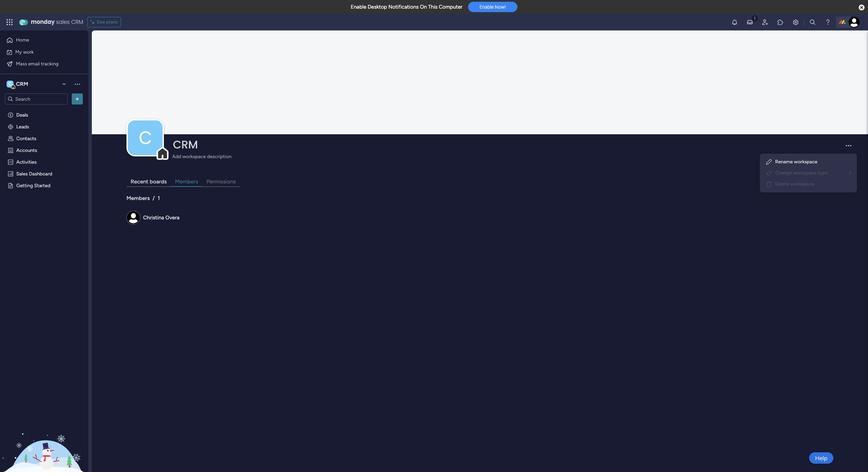 Task type: vqa. For each thing, say whether or not it's contained in the screenshot.
"Show board description" image
no



Task type: describe. For each thing, give the bounding box(es) containing it.
select product image
[[6, 19, 13, 26]]

description
[[207, 154, 232, 160]]

work
[[23, 49, 34, 55]]

see
[[97, 19, 105, 25]]

getting
[[16, 183, 33, 189]]

members / 1
[[127, 195, 160, 202]]

my work
[[15, 49, 34, 55]]

monday
[[31, 18, 55, 26]]

search everything image
[[810, 19, 816, 26]]

overa
[[165, 215, 180, 221]]

dashboard
[[29, 171, 52, 177]]

tracking
[[41, 61, 59, 67]]

0 vertical spatial crm
[[71, 18, 83, 26]]

lottie animation element
[[0, 403, 88, 473]]

leads
[[16, 124, 29, 130]]

notifications
[[389, 4, 419, 10]]

christina overa
[[143, 215, 180, 221]]

enable for enable desktop notifications on this computer
[[351, 4, 367, 10]]

rename workspace
[[776, 159, 818, 165]]

getting started
[[16, 183, 50, 189]]

boards
[[150, 179, 167, 185]]

dapulse close image
[[859, 4, 865, 11]]

monday sales crm
[[31, 18, 83, 26]]

add workspace description
[[172, 154, 232, 160]]

type
[[818, 170, 828, 176]]

sales dashboard
[[16, 171, 52, 177]]

help button
[[810, 453, 834, 465]]

activities
[[16, 159, 37, 165]]

c for workspace image
[[139, 127, 152, 149]]

emails settings image
[[793, 19, 799, 26]]

/
[[153, 195, 155, 202]]

sales
[[16, 171, 28, 177]]

notifications image
[[732, 19, 738, 26]]

workspace image
[[7, 80, 14, 88]]

delete
[[776, 181, 790, 187]]

lottie animation image
[[0, 403, 88, 473]]

1
[[158, 195, 160, 202]]

change workspace type image
[[766, 170, 773, 177]]

invite members image
[[762, 19, 769, 26]]

enable now!
[[480, 4, 506, 10]]

my work button
[[4, 47, 75, 58]]

list arrow image
[[850, 171, 852, 176]]

public dashboard image
[[7, 171, 14, 177]]

started
[[34, 183, 50, 189]]

mass
[[16, 61, 27, 67]]

now!
[[495, 4, 506, 10]]

apps image
[[777, 19, 784, 26]]

accounts
[[16, 147, 37, 153]]

inbox image
[[747, 19, 754, 26]]



Task type: locate. For each thing, give the bounding box(es) containing it.
enable inside button
[[480, 4, 494, 10]]

c for workspace icon
[[8, 81, 12, 87]]

delete workspace
[[776, 181, 814, 187]]

workspace right "add" on the left
[[182, 154, 206, 160]]

public board image
[[7, 182, 14, 189]]

home
[[16, 37, 29, 43]]

see plans button
[[87, 17, 121, 27]]

christina overa image
[[849, 17, 860, 28]]

enable left desktop
[[351, 4, 367, 10]]

rename workspace image
[[766, 159, 773, 166]]

workspace image
[[128, 121, 163, 155]]

delete workspace menu item
[[766, 180, 852, 189]]

0 horizontal spatial c
[[8, 81, 12, 87]]

c inside icon
[[8, 81, 12, 87]]

workspace up change workspace type menu item
[[794, 159, 818, 165]]

rename
[[776, 159, 793, 165]]

1 horizontal spatial c
[[139, 127, 152, 149]]

enable
[[351, 4, 367, 10], [480, 4, 494, 10]]

help
[[815, 455, 828, 462]]

Search in workspace field
[[15, 95, 58, 103]]

mass email tracking button
[[4, 58, 75, 70]]

workspace options image
[[74, 81, 81, 88]]

option
[[0, 109, 88, 110]]

see plans
[[97, 19, 118, 25]]

desktop
[[368, 4, 387, 10]]

plans
[[106, 19, 118, 25]]

workspace down change workspace type
[[791, 181, 814, 187]]

this
[[428, 4, 438, 10]]

permissions
[[207, 179, 236, 185]]

home button
[[4, 35, 75, 46]]

add
[[172, 154, 181, 160]]

CRM field
[[171, 137, 840, 153]]

1 vertical spatial crm
[[16, 81, 28, 87]]

c
[[8, 81, 12, 87], [139, 127, 152, 149]]

recent
[[131, 179, 148, 185]]

my
[[15, 49, 22, 55]]

contacts
[[16, 136, 36, 141]]

computer
[[439, 4, 463, 10]]

christina overa link
[[143, 215, 180, 221]]

enable for enable now!
[[480, 4, 494, 10]]

1 horizontal spatial crm
[[71, 18, 83, 26]]

change
[[776, 170, 792, 176]]

change workspace type
[[776, 170, 828, 176]]

members
[[175, 179, 198, 185], [127, 195, 150, 202]]

help image
[[825, 19, 832, 26]]

members for members
[[175, 179, 198, 185]]

delete workspace image
[[766, 181, 773, 188]]

v2 ellipsis image
[[846, 145, 852, 151]]

enable desktop notifications on this computer
[[351, 4, 463, 10]]

c inside image
[[139, 127, 152, 149]]

options image
[[74, 96, 81, 103]]

deals
[[16, 112, 28, 118]]

workspace up "delete workspace" menu item on the top of the page
[[794, 170, 817, 176]]

list box containing deals
[[0, 108, 88, 285]]

1 image
[[752, 14, 758, 22]]

mass email tracking
[[16, 61, 59, 67]]

crm
[[71, 18, 83, 26], [16, 81, 28, 87], [173, 137, 198, 153]]

0 horizontal spatial crm
[[16, 81, 28, 87]]

crm right workspace icon
[[16, 81, 28, 87]]

0 vertical spatial c
[[8, 81, 12, 87]]

1 vertical spatial c
[[139, 127, 152, 149]]

workspace for rename
[[794, 159, 818, 165]]

on
[[420, 4, 427, 10]]

1 horizontal spatial members
[[175, 179, 198, 185]]

members for members / 1
[[127, 195, 150, 202]]

crm inside workspace selection element
[[16, 81, 28, 87]]

email
[[28, 61, 40, 67]]

change workspace type menu item
[[766, 169, 852, 178]]

list box
[[0, 108, 88, 285]]

workspace for change
[[794, 170, 817, 176]]

enable now! button
[[468, 2, 518, 12]]

0 horizontal spatial members
[[127, 195, 150, 202]]

1 vertical spatial members
[[127, 195, 150, 202]]

crm right sales
[[71, 18, 83, 26]]

workspace
[[182, 154, 206, 160], [794, 159, 818, 165], [794, 170, 817, 176], [791, 181, 814, 187]]

2 horizontal spatial crm
[[173, 137, 198, 153]]

c button
[[128, 121, 163, 155]]

enable left now!
[[480, 4, 494, 10]]

recent boards
[[131, 179, 167, 185]]

crm up "add" on the left
[[173, 137, 198, 153]]

workspace selection element
[[7, 80, 29, 89]]

christina
[[143, 215, 164, 221]]

members left /
[[127, 195, 150, 202]]

0 vertical spatial members
[[175, 179, 198, 185]]

1 horizontal spatial enable
[[480, 4, 494, 10]]

2 vertical spatial crm
[[173, 137, 198, 153]]

workspace for add
[[182, 154, 206, 160]]

members down "add" on the left
[[175, 179, 198, 185]]

workspace for delete
[[791, 181, 814, 187]]

0 horizontal spatial enable
[[351, 4, 367, 10]]

sales
[[56, 18, 70, 26]]



